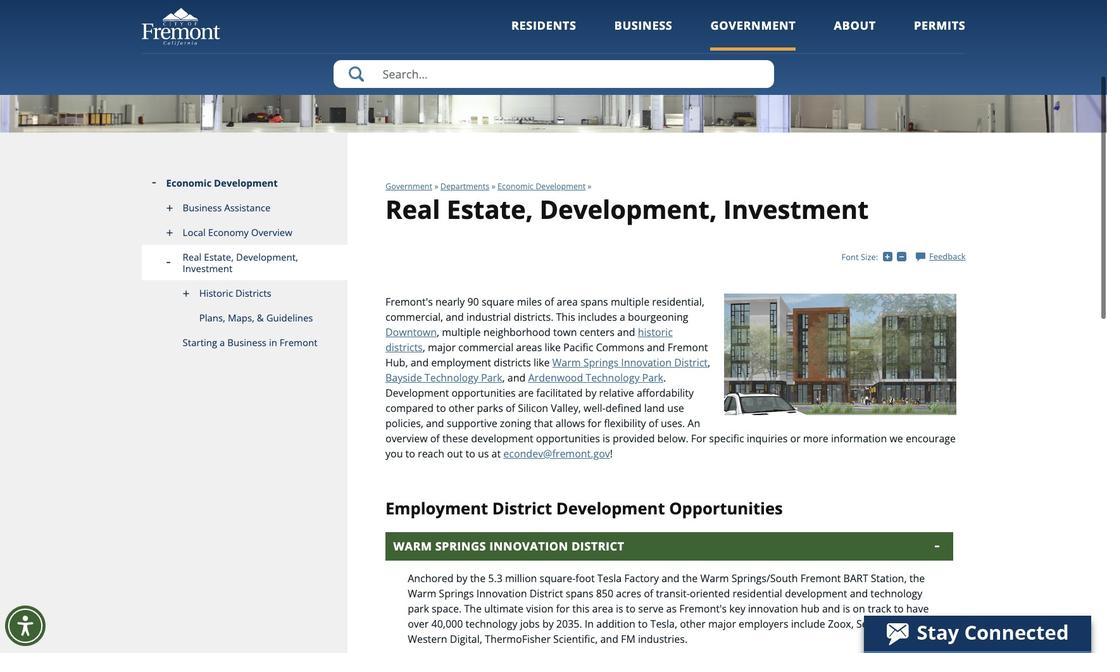 Task type: vqa. For each thing, say whether or not it's contained in the screenshot.
the rightmost major
yes



Task type: locate. For each thing, give the bounding box(es) containing it.
station,
[[872, 572, 907, 586]]

1 horizontal spatial development,
[[540, 192, 717, 227]]

by right the anchored
[[457, 572, 468, 586]]

other right tesla,
[[680, 618, 706, 632]]

technology down employment
[[425, 371, 479, 385]]

spans up includes
[[581, 295, 609, 309]]

a right includes
[[620, 310, 626, 324]]

0 vertical spatial districts
[[386, 341, 423, 355]]

0 vertical spatial business
[[615, 18, 673, 33]]

technology down station,
[[871, 587, 923, 601]]

seagate,
[[857, 618, 897, 632]]

1 vertical spatial like
[[534, 356, 550, 370]]

1 horizontal spatial business
[[228, 336, 267, 349]]

innovation up ultimate
[[477, 587, 527, 601]]

district up affordability
[[675, 356, 708, 370]]

1 horizontal spatial is
[[616, 603, 624, 617]]

of right miles
[[545, 295, 555, 309]]

area up this
[[557, 295, 578, 309]]

relative
[[600, 386, 635, 400]]

plans, maps, & guidelines link
[[142, 306, 348, 331]]

1 horizontal spatial fremont
[[668, 341, 709, 355]]

warm
[[553, 356, 581, 370], [394, 539, 432, 555], [701, 572, 729, 586], [408, 587, 437, 601]]

warm up the anchored
[[394, 539, 432, 555]]

encourage
[[906, 432, 957, 446]]

0 horizontal spatial other
[[449, 401, 475, 415]]

1 vertical spatial government link
[[386, 181, 433, 192]]

for inside anchored by the 5.3 million square-foot tesla factory and the warm springs/south fremont bart station, the warm springs innovation district spans 850 acres of transit-oriented residential development and technology park space. the ultimate vision for this area is to serve as fremont's key innovation hub and is on track to have over 40,000 technology jobs by 2035. in addition to tesla, other major employers include zoox, seagate, western digital, thermofisher scientific, and fm industries.
[[557, 603, 570, 617]]

and inside warm springs innovation district , bayside technology park , and ardenwood technology park
[[508, 371, 526, 385]]

springs inside warm springs innovation district , bayside technology park , and ardenwood technology park
[[584, 356, 619, 370]]

districts down areas
[[494, 356, 531, 370]]

0 vertical spatial government link
[[711, 18, 797, 50]]

0 horizontal spatial »
[[435, 181, 439, 192]]

0 vertical spatial development,
[[540, 192, 717, 227]]

opportunities down allows
[[536, 432, 600, 446]]

0 horizontal spatial park
[[481, 371, 503, 385]]

fremont inside , major commercial areas like pacific commons and fremont hub, and employment districts like
[[668, 341, 709, 355]]

business assistance
[[183, 201, 271, 214]]

park up "parks"
[[481, 371, 503, 385]]

stay connected image
[[865, 616, 1091, 652]]

out
[[447, 447, 463, 461]]

warm springs innovation district , bayside technology park , and ardenwood technology park
[[386, 356, 711, 385]]

information
[[832, 432, 888, 446]]

1 vertical spatial area
[[593, 603, 614, 617]]

by down vision
[[543, 618, 554, 632]]

the
[[465, 603, 482, 617]]

1 vertical spatial development,
[[236, 251, 298, 263]]

is down the flexibility
[[603, 432, 611, 446]]

springs for warm springs innovation district
[[436, 539, 487, 555]]

0 horizontal spatial opportunities
[[452, 386, 516, 400]]

innovation up .
[[622, 356, 672, 370]]

historic districts link
[[386, 325, 673, 355]]

on
[[854, 603, 866, 617]]

supportive
[[447, 417, 498, 431]]

zoning
[[500, 417, 532, 431]]

the left 5.3
[[470, 572, 486, 586]]

0 vertical spatial investment
[[724, 192, 869, 227]]

investment
[[724, 192, 869, 227], [183, 262, 233, 275]]

fremont's inside fremont's nearly 90 square miles of area spans multiple residential, commercial, and industrial districts. this includes a bourgeoning downtown , multiple neighborhood town centers and
[[386, 295, 433, 309]]

2 vertical spatial innovation
[[477, 587, 527, 601]]

1 vertical spatial multiple
[[442, 325, 481, 339]]

innovation for warm springs innovation district
[[490, 539, 569, 555]]

0 vertical spatial by
[[586, 386, 597, 400]]

1 horizontal spatial estate,
[[447, 192, 533, 227]]

residential,
[[653, 295, 705, 309]]

square-
[[540, 572, 576, 586]]

investment inside real estate, development, investment
[[183, 262, 233, 275]]

+
[[893, 251, 898, 262]]

0 vertical spatial estate,
[[447, 192, 533, 227]]

a right starting
[[220, 336, 225, 349]]

2035.
[[557, 618, 583, 632]]

0 horizontal spatial districts
[[386, 341, 423, 355]]

hub
[[802, 603, 820, 617]]

0 horizontal spatial technology
[[425, 371, 479, 385]]

business
[[615, 18, 673, 33], [183, 201, 222, 214], [228, 336, 267, 349]]

an
[[688, 417, 701, 431]]

0 horizontal spatial development,
[[236, 251, 298, 263]]

real estate, development, investment
[[183, 251, 298, 275]]

development inside government » departments » economic development real estate, development, investment
[[536, 181, 586, 192]]

0 vertical spatial other
[[449, 401, 475, 415]]

have
[[907, 603, 930, 617]]

western
[[408, 633, 448, 647]]

, inside , major commercial areas like pacific commons and fremont hub, and employment districts like
[[423, 341, 426, 355]]

0 horizontal spatial estate,
[[204, 251, 234, 263]]

1 vertical spatial investment
[[183, 262, 233, 275]]

1 horizontal spatial economic
[[498, 181, 534, 192]]

feedback
[[930, 251, 966, 262]]

these
[[443, 432, 469, 446]]

ultimate
[[485, 603, 524, 617]]

the right station,
[[910, 572, 926, 586]]

- link
[[898, 251, 910, 262]]

warm up ardenwood
[[553, 356, 581, 370]]

provided
[[613, 432, 655, 446]]

1 horizontal spatial districts
[[494, 356, 531, 370]]

fremont down historic
[[668, 341, 709, 355]]

0 vertical spatial for
[[588, 417, 602, 431]]

. development opportunities are facilitated by relative affordability compared to other parks of silicon valley, well-defined land use policies, and supportive zoning that allows for flexibility of uses. an overview of these development opportunities is provided below. for specific inquiries or more information we encourage you to reach out to us at
[[386, 371, 957, 461]]

is left on
[[844, 603, 851, 617]]

like down areas
[[534, 356, 550, 370]]

0 horizontal spatial fremont's
[[386, 295, 433, 309]]

area inside fremont's nearly 90 square miles of area spans multiple residential, commercial, and industrial districts. this includes a bourgeoning downtown , multiple neighborhood town centers and
[[557, 295, 578, 309]]

warm up oriented at the bottom
[[701, 572, 729, 586]]

0 horizontal spatial development
[[471, 432, 534, 446]]

0 horizontal spatial major
[[428, 341, 456, 355]]

0 vertical spatial area
[[557, 295, 578, 309]]

nearly
[[436, 295, 465, 309]]

1 horizontal spatial major
[[709, 618, 737, 632]]

springs for warm springs innovation district , bayside technology park , and ardenwood technology park
[[584, 356, 619, 370]]

1 vertical spatial real
[[183, 251, 202, 263]]

1 vertical spatial major
[[709, 618, 737, 632]]

to left us
[[466, 447, 476, 461]]

about link
[[835, 18, 877, 50]]

park up affordability
[[643, 371, 664, 385]]

1 horizontal spatial real
[[386, 192, 441, 227]]

major down key
[[709, 618, 737, 632]]

districts inside , major commercial areas like pacific commons and fremont hub, and employment districts like
[[494, 356, 531, 370]]

area down 850
[[593, 603, 614, 617]]

1 vertical spatial government
[[386, 181, 433, 192]]

development
[[214, 177, 278, 189], [536, 181, 586, 192], [386, 386, 449, 400], [557, 498, 666, 520]]

spans up this
[[566, 587, 594, 601]]

residents
[[512, 18, 577, 33]]

development up the at
[[471, 432, 534, 446]]

1 horizontal spatial park
[[643, 371, 664, 385]]

0 vertical spatial springs
[[584, 356, 619, 370]]

1 horizontal spatial opportunities
[[536, 432, 600, 446]]

2 park from the left
[[643, 371, 664, 385]]

of
[[545, 295, 555, 309], [506, 401, 516, 415], [649, 417, 659, 431], [431, 432, 440, 446], [644, 587, 654, 601]]

of inside fremont's nearly 90 square miles of area spans multiple residential, commercial, and industrial districts. this includes a bourgeoning downtown , multiple neighborhood town centers and
[[545, 295, 555, 309]]

2 horizontal spatial fremont
[[801, 572, 842, 586]]

of up reach
[[431, 432, 440, 446]]

and up the "are"
[[508, 371, 526, 385]]

0 horizontal spatial multiple
[[442, 325, 481, 339]]

innovation up million on the bottom left of the page
[[490, 539, 569, 555]]

development inside . development opportunities are facilitated by relative affordability compared to other parks of silicon valley, well-defined land use policies, and supportive zoning that allows for flexibility of uses. an overview of these development opportunities is provided below. for specific inquiries or more information we encourage you to reach out to us at
[[386, 386, 449, 400]]

of up zoning
[[506, 401, 516, 415]]

0 horizontal spatial government link
[[386, 181, 433, 192]]

2 vertical spatial business
[[228, 336, 267, 349]]

1 vertical spatial by
[[457, 572, 468, 586]]

districts
[[236, 287, 272, 300]]

for
[[588, 417, 602, 431], [557, 603, 570, 617]]

0 vertical spatial development
[[471, 432, 534, 446]]

multiple up bourgeoning
[[611, 295, 650, 309]]

residents link
[[512, 18, 577, 50]]

investment inside government » departments » economic development real estate, development, investment
[[724, 192, 869, 227]]

like down town
[[545, 341, 561, 355]]

is up addition
[[616, 603, 624, 617]]

0 vertical spatial real
[[386, 192, 441, 227]]

0 vertical spatial fremont's
[[386, 295, 433, 309]]

parks
[[477, 401, 504, 415]]

district inside warm springs innovation district , bayside technology park , and ardenwood technology park
[[675, 356, 708, 370]]

us
[[478, 447, 489, 461]]

1 vertical spatial springs
[[436, 539, 487, 555]]

compared
[[386, 401, 434, 415]]

technology up relative
[[586, 371, 640, 385]]

business link
[[615, 18, 673, 50]]

warm springs innovation district link
[[553, 356, 708, 370]]

springs up space.
[[439, 587, 474, 601]]

square
[[482, 295, 515, 309]]

technology down ultimate
[[466, 618, 518, 632]]

district up vision
[[530, 587, 564, 601]]

for down well-
[[588, 417, 602, 431]]

land
[[645, 401, 665, 415]]

1 vertical spatial spans
[[566, 587, 594, 601]]

opportunities up "parks"
[[452, 386, 516, 400]]

districts down downtown link
[[386, 341, 423, 355]]

government inside government » departments » economic development real estate, development, investment
[[386, 181, 433, 192]]

Search text field
[[334, 60, 774, 88]]

is
[[603, 432, 611, 446], [616, 603, 624, 617], [844, 603, 851, 617]]

fremont's inside anchored by the 5.3 million square-foot tesla factory and the warm springs/south fremont bart station, the warm springs innovation district spans 850 acres of transit-oriented residential development and technology park space. the ultimate vision for this area is to serve as fremont's key innovation hub and is on track to have over 40,000 technology jobs by 2035. in addition to tesla, other major employers include zoox, seagate, western digital, thermofisher scientific, and fm industries.
[[680, 603, 727, 617]]

real inside real estate, development, investment
[[183, 251, 202, 263]]

» left departments
[[435, 181, 439, 192]]

bourgeoning
[[628, 310, 689, 324]]

areas
[[516, 341, 542, 355]]

0 vertical spatial opportunities
[[452, 386, 516, 400]]

0 vertical spatial innovation
[[622, 356, 672, 370]]

1 vertical spatial other
[[680, 618, 706, 632]]

plans,
[[199, 312, 226, 324]]

springs up ardenwood technology park link
[[584, 356, 619, 370]]

1 horizontal spatial the
[[683, 572, 698, 586]]

economic inside government » departments » economic development real estate, development, investment
[[498, 181, 534, 192]]

major up employment
[[428, 341, 456, 355]]

and inside . development opportunities are facilitated by relative affordability compared to other parks of silicon valley, well-defined land use policies, and supportive zoning that allows for flexibility of uses. an overview of these development opportunities is provided below. for specific inquiries or more information we encourage you to reach out to us at
[[426, 417, 444, 431]]

and down addition
[[601, 633, 619, 647]]

to down bayside technology park link
[[437, 401, 446, 415]]

1 horizontal spatial fremont's
[[680, 603, 727, 617]]

3 the from the left
[[910, 572, 926, 586]]

and down historic
[[647, 341, 666, 355]]

for up 2035.
[[557, 603, 570, 617]]

1 horizontal spatial »
[[492, 181, 496, 192]]

1 » from the left
[[435, 181, 439, 192]]

permits link
[[915, 18, 966, 50]]

2 horizontal spatial business
[[615, 18, 673, 33]]

1 horizontal spatial government
[[711, 18, 797, 33]]

government link
[[711, 18, 797, 50], [386, 181, 433, 192]]

and up the these
[[426, 417, 444, 431]]

0 horizontal spatial area
[[557, 295, 578, 309]]

0 horizontal spatial is
[[603, 432, 611, 446]]

springs up the anchored
[[436, 539, 487, 555]]

2 vertical spatial springs
[[439, 587, 474, 601]]

the up transit-
[[683, 572, 698, 586]]

0 vertical spatial technology
[[871, 587, 923, 601]]

, inside fremont's nearly 90 square miles of area spans multiple residential, commercial, and industrial districts. this includes a bourgeoning downtown , multiple neighborhood town centers and
[[437, 325, 440, 339]]

to down the acres
[[626, 603, 636, 617]]

by up well-
[[586, 386, 597, 400]]

government
[[711, 18, 797, 33], [386, 181, 433, 192]]

town
[[554, 325, 577, 339]]

fremont inside starting a business in fremont link
[[280, 336, 318, 349]]

government for government » departments » economic development real estate, development, investment
[[386, 181, 433, 192]]

1 horizontal spatial other
[[680, 618, 706, 632]]

other up "supportive"
[[449, 401, 475, 415]]

rendering of bay rock development buildings, with greenery and a white car in the foreground image
[[725, 294, 957, 416]]

innovation inside anchored by the 5.3 million square-foot tesla factory and the warm springs/south fremont bart station, the warm springs innovation district spans 850 acres of transit-oriented residential development and technology park space. the ultimate vision for this area is to serve as fremont's key innovation hub and is on track to have over 40,000 technology jobs by 2035. in addition to tesla, other major employers include zoox, seagate, western digital, thermofisher scientific, and fm industries.
[[477, 587, 527, 601]]

fremont's down oriented at the bottom
[[680, 603, 727, 617]]

historic districts
[[386, 325, 673, 355]]

park
[[481, 371, 503, 385], [643, 371, 664, 385]]

0 horizontal spatial economic
[[166, 177, 212, 189]]

centers
[[580, 325, 615, 339]]

affordability
[[637, 386, 694, 400]]

development
[[471, 432, 534, 446], [786, 587, 848, 601]]

multiple up commercial at left
[[442, 325, 481, 339]]

and up on
[[851, 587, 869, 601]]

by inside . development opportunities are facilitated by relative affordability compared to other parks of silicon valley, well-defined land use policies, and supportive zoning that allows for flexibility of uses. an overview of these development opportunities is provided below. for specific inquiries or more information we encourage you to reach out to us at
[[586, 386, 597, 400]]

1 vertical spatial estate,
[[204, 251, 234, 263]]

0 vertical spatial government
[[711, 18, 797, 33]]

real left departments
[[386, 192, 441, 227]]

0 vertical spatial multiple
[[611, 295, 650, 309]]

departments
[[441, 181, 490, 192]]

0 horizontal spatial for
[[557, 603, 570, 617]]

a
[[620, 310, 626, 324], [220, 336, 225, 349]]

» right departments
[[492, 181, 496, 192]]

0 vertical spatial a
[[620, 310, 626, 324]]

major inside anchored by the 5.3 million square-foot tesla factory and the warm springs/south fremont bart station, the warm springs innovation district spans 850 acres of transit-oriented residential development and technology park space. the ultimate vision for this area is to serve as fremont's key innovation hub and is on track to have over 40,000 technology jobs by 2035. in addition to tesla, other major employers include zoox, seagate, western digital, thermofisher scientific, and fm industries.
[[709, 618, 737, 632]]

innovation inside warm springs innovation district , bayside technology park , and ardenwood technology park
[[622, 356, 672, 370]]

1 horizontal spatial investment
[[724, 192, 869, 227]]

of up serve
[[644, 587, 654, 601]]

for
[[692, 432, 707, 446]]

real down local at left
[[183, 251, 202, 263]]

1 horizontal spatial a
[[620, 310, 626, 324]]

economic up the 'business assistance'
[[166, 177, 212, 189]]

1 vertical spatial development
[[786, 587, 848, 601]]

1 vertical spatial technology
[[466, 618, 518, 632]]

this
[[557, 310, 576, 324]]

real estate, development, investment link
[[142, 245, 348, 281]]

1 horizontal spatial development
[[786, 587, 848, 601]]

0 horizontal spatial investment
[[183, 262, 233, 275]]

»
[[435, 181, 439, 192], [492, 181, 496, 192]]

1 vertical spatial a
[[220, 336, 225, 349]]

1 vertical spatial opportunities
[[536, 432, 600, 446]]

area
[[557, 295, 578, 309], [593, 603, 614, 617]]

fremont up the hub
[[801, 572, 842, 586]]

1 horizontal spatial technology
[[586, 371, 640, 385]]

development up the hub
[[786, 587, 848, 601]]

fremont's up commercial,
[[386, 295, 433, 309]]

technology
[[425, 371, 479, 385], [586, 371, 640, 385]]

0 vertical spatial spans
[[581, 295, 609, 309]]

0 horizontal spatial fremont
[[280, 336, 318, 349]]

2 horizontal spatial by
[[586, 386, 597, 400]]

major inside , major commercial areas like pacific commons and fremont hub, and employment districts like
[[428, 341, 456, 355]]

springs
[[584, 356, 619, 370], [436, 539, 487, 555], [439, 587, 474, 601]]

1 vertical spatial innovation
[[490, 539, 569, 555]]

like
[[545, 341, 561, 355], [534, 356, 550, 370]]

1 vertical spatial districts
[[494, 356, 531, 370]]

1 horizontal spatial area
[[593, 603, 614, 617]]

2 horizontal spatial the
[[910, 572, 926, 586]]

0 horizontal spatial a
[[220, 336, 225, 349]]

and down nearly
[[446, 310, 464, 324]]

specific
[[710, 432, 745, 446]]

fremont right "in"
[[280, 336, 318, 349]]

850
[[597, 587, 614, 601]]

1 horizontal spatial for
[[588, 417, 602, 431]]

development, inside real estate, development, investment
[[236, 251, 298, 263]]

warm up park
[[408, 587, 437, 601]]

0 horizontal spatial real
[[183, 251, 202, 263]]

1 vertical spatial for
[[557, 603, 570, 617]]

development inside anchored by the 5.3 million square-foot tesla factory and the warm springs/south fremont bart station, the warm springs innovation district spans 850 acres of transit-oriented residential development and technology park space. the ultimate vision for this area is to serve as fremont's key innovation hub and is on track to have over 40,000 technology jobs by 2035. in addition to tesla, other major employers include zoox, seagate, western digital, thermofisher scientific, and fm industries.
[[786, 587, 848, 601]]

local economy overview
[[183, 226, 293, 239]]

to left have
[[895, 603, 904, 617]]

economic right departments
[[498, 181, 534, 192]]

size:
[[862, 251, 879, 263]]



Task type: describe. For each thing, give the bounding box(es) containing it.
digital,
[[450, 633, 483, 647]]

to down overview
[[406, 447, 416, 461]]

ardenwood technology park link
[[529, 371, 664, 385]]

0 horizontal spatial by
[[457, 572, 468, 586]]

reach
[[418, 447, 445, 461]]

tesla,
[[651, 618, 678, 632]]

spans inside anchored by the 5.3 million square-foot tesla factory and the warm springs/south fremont bart station, the warm springs innovation district spans 850 acres of transit-oriented residential development and technology park space. the ultimate vision for this area is to serve as fremont's key innovation hub and is on track to have over 40,000 technology jobs by 2035. in addition to tesla, other major employers include zoox, seagate, western digital, thermofisher scientific, and fm industries.
[[566, 587, 594, 601]]

guidelines
[[266, 312, 313, 324]]

font
[[842, 251, 859, 263]]

and up 'zoox,'
[[823, 603, 841, 617]]

and up commons
[[618, 325, 636, 339]]

estate, inside real estate, development, investment
[[204, 251, 234, 263]]

90
[[468, 295, 479, 309]]

a inside fremont's nearly 90 square miles of area spans multiple residential, commercial, and industrial districts. this includes a bourgeoning downtown , multiple neighborhood town centers and
[[620, 310, 626, 324]]

springs inside anchored by the 5.3 million square-foot tesla factory and the warm springs/south fremont bart station, the warm springs innovation district spans 850 acres of transit-oriented residential development and technology park space. the ultimate vision for this area is to serve as fremont's key innovation hub and is on track to have over 40,000 technology jobs by 2035. in addition to tesla, other major employers include zoox, seagate, western digital, thermofisher scientific, and fm industries.
[[439, 587, 474, 601]]

downtown
[[386, 325, 437, 339]]

pacific
[[564, 341, 594, 355]]

commercial,
[[386, 310, 444, 324]]

tesla
[[598, 572, 622, 586]]

fremont's nearly 90 square miles of area spans multiple residential, commercial, and industrial districts. this includes a bourgeoning downtown , multiple neighborhood town centers and
[[386, 295, 705, 339]]

springs/south
[[732, 572, 799, 586]]

districts.
[[514, 310, 554, 324]]

we
[[890, 432, 904, 446]]

development, inside government » departments » economic development real estate, development, investment
[[540, 192, 717, 227]]

font size:
[[842, 251, 879, 263]]

and up bayside
[[411, 356, 429, 370]]

of inside anchored by the 5.3 million square-foot tesla factory and the warm springs/south fremont bart station, the warm springs innovation district spans 850 acres of transit-oriented residential development and technology park space. the ultimate vision for this area is to serve as fremont's key innovation hub and is on track to have over 40,000 technology jobs by 2035. in addition to tesla, other major employers include zoox, seagate, western digital, thermofisher scientific, and fm industries.
[[644, 587, 654, 601]]

2 the from the left
[[683, 572, 698, 586]]

inside of industrial building image
[[0, 0, 1108, 133]]

in
[[585, 618, 594, 632]]

departments link
[[441, 181, 490, 192]]

maps,
[[228, 312, 255, 324]]

industrial
[[467, 310, 511, 324]]

0 vertical spatial like
[[545, 341, 561, 355]]

zoox,
[[829, 618, 855, 632]]

warm inside warm springs innovation district , bayside technology park , and ardenwood technology park
[[553, 356, 581, 370]]

starting
[[183, 336, 217, 349]]

employment
[[386, 498, 488, 520]]

columnusercontrol3 main content
[[348, 133, 966, 654]]

other inside anchored by the 5.3 million square-foot tesla factory and the warm springs/south fremont bart station, the warm springs innovation district spans 850 acres of transit-oriented residential development and technology park space. the ultimate vision for this area is to serve as fremont's key innovation hub and is on track to have over 40,000 technology jobs by 2035. in addition to tesla, other major employers include zoox, seagate, western digital, thermofisher scientific, and fm industries.
[[680, 618, 706, 632]]

assistance
[[224, 201, 271, 214]]

overview
[[386, 432, 428, 446]]

foot
[[576, 572, 595, 586]]

5.3
[[489, 572, 503, 586]]

economic development
[[166, 177, 278, 189]]

feedback link
[[917, 251, 966, 262]]

local
[[183, 226, 206, 239]]

opportunities
[[670, 498, 783, 520]]

defined
[[606, 401, 642, 415]]

downtown link
[[386, 325, 437, 339]]

starting a business in fremont
[[183, 336, 318, 349]]

estate, inside government » departments » economic development real estate, development, investment
[[447, 192, 533, 227]]

transit-
[[656, 587, 690, 601]]

industries.
[[639, 633, 688, 647]]

plans, maps, & guidelines
[[199, 312, 313, 324]]

uses.
[[661, 417, 686, 431]]

district up the "tesla"
[[572, 539, 625, 555]]

.
[[664, 371, 667, 385]]

jobs
[[521, 618, 540, 632]]

million
[[505, 572, 537, 586]]

inquiries
[[747, 432, 788, 446]]

historic
[[199, 287, 233, 300]]

spans inside fremont's nearly 90 square miles of area spans multiple residential, commercial, and industrial districts. this includes a bourgeoning downtown , multiple neighborhood town centers and
[[581, 295, 609, 309]]

hub,
[[386, 356, 408, 370]]

2 horizontal spatial is
[[844, 603, 851, 617]]

innovation for warm springs innovation district , bayside technology park , and ardenwood technology park
[[622, 356, 672, 370]]

allows
[[556, 417, 586, 431]]

government for government
[[711, 18, 797, 33]]

2 vertical spatial by
[[543, 618, 554, 632]]

neighborhood
[[484, 325, 551, 339]]

that
[[534, 417, 553, 431]]

for inside . development opportunities are facilitated by relative affordability compared to other parks of silicon valley, well-defined land use policies, and supportive zoning that allows for flexibility of uses. an overview of these development opportunities is provided below. for specific inquiries or more information we encourage you to reach out to us at
[[588, 417, 602, 431]]

1 horizontal spatial technology
[[871, 587, 923, 601]]

employers
[[739, 618, 789, 632]]

econdev@fremont.gov
[[504, 447, 611, 461]]

overview
[[251, 226, 293, 239]]

fremont inside anchored by the 5.3 million square-foot tesla factory and the warm springs/south fremont bart station, the warm springs innovation district spans 850 acres of transit-oriented residential development and technology park space. the ultimate vision for this area is to serve as fremont's key innovation hub and is on track to have over 40,000 technology jobs by 2035. in addition to tesla, other major employers include zoox, seagate, western digital, thermofisher scientific, and fm industries.
[[801, 572, 842, 586]]

development inside . development opportunities are facilitated by relative affordability compared to other parks of silicon valley, well-defined land use policies, and supportive zoning that allows for flexibility of uses. an overview of these development opportunities is provided below. for specific inquiries or more information we encourage you to reach out to us at
[[471, 432, 534, 446]]

silicon
[[518, 401, 549, 415]]

font size: link
[[842, 251, 879, 263]]

2 » from the left
[[492, 181, 496, 192]]

permits
[[915, 18, 966, 33]]

1 horizontal spatial economic development link
[[498, 181, 586, 192]]

real inside government » departments » economic development real estate, development, investment
[[386, 192, 441, 227]]

business for business assistance
[[183, 201, 222, 214]]

1 horizontal spatial government link
[[711, 18, 797, 50]]

historic
[[638, 325, 673, 339]]

this
[[573, 603, 590, 617]]

is inside . development opportunities are facilitated by relative affordability compared to other parks of silicon valley, well-defined land use policies, and supportive zoning that allows for flexibility of uses. an overview of these development opportunities is provided below. for specific inquiries or more information we encourage you to reach out to us at
[[603, 432, 611, 446]]

warm springs innovation district
[[394, 539, 625, 555]]

ardenwood
[[529, 371, 584, 385]]

policies,
[[386, 417, 424, 431]]

area inside anchored by the 5.3 million square-foot tesla factory and the warm springs/south fremont bart station, the warm springs innovation district spans 850 acres of transit-oriented residential development and technology park space. the ultimate vision for this area is to serve as fremont's key innovation hub and is on track to have over 40,000 technology jobs by 2035. in addition to tesla, other major employers include zoox, seagate, western digital, thermofisher scientific, and fm industries.
[[593, 603, 614, 617]]

fm
[[622, 633, 636, 647]]

2 technology from the left
[[586, 371, 640, 385]]

key
[[730, 603, 746, 617]]

0 horizontal spatial economic development link
[[142, 171, 348, 196]]

well-
[[584, 401, 606, 415]]

district up the warm springs innovation district
[[493, 498, 552, 520]]

miles
[[517, 295, 542, 309]]

facilitated
[[537, 386, 583, 400]]

1 park from the left
[[481, 371, 503, 385]]

business for business
[[615, 18, 673, 33]]

addition
[[597, 618, 636, 632]]

other inside . development opportunities are facilitated by relative affordability compared to other parks of silicon valley, well-defined land use policies, and supportive zoning that allows for flexibility of uses. an overview of these development opportunities is provided below. for specific inquiries or more information we encourage you to reach out to us at
[[449, 401, 475, 415]]

of down land
[[649, 417, 659, 431]]

anchored
[[408, 572, 454, 586]]

as
[[667, 603, 677, 617]]

econdev@fremont.gov !
[[504, 447, 613, 461]]

flexibility
[[604, 417, 647, 431]]

thermofisher
[[485, 633, 551, 647]]

space.
[[432, 603, 462, 617]]

, major commercial areas like pacific commons and fremont hub, and employment districts like
[[386, 341, 709, 370]]

to down serve
[[639, 618, 648, 632]]

bayside technology park link
[[386, 371, 503, 385]]

and up transit-
[[662, 572, 680, 586]]

residential
[[733, 587, 783, 601]]

commercial
[[459, 341, 514, 355]]

1 horizontal spatial multiple
[[611, 295, 650, 309]]

government » departments » economic development real estate, development, investment
[[386, 181, 869, 227]]

1 technology from the left
[[425, 371, 479, 385]]

districts inside the historic districts
[[386, 341, 423, 355]]

1 the from the left
[[470, 572, 486, 586]]

business assistance link
[[142, 196, 348, 220]]

district inside anchored by the 5.3 million square-foot tesla factory and the warm springs/south fremont bart station, the warm springs innovation district spans 850 acres of transit-oriented residential development and technology park space. the ultimate vision for this area is to serve as fremont's key innovation hub and is on track to have over 40,000 technology jobs by 2035. in addition to tesla, other major employers include zoox, seagate, western digital, thermofisher scientific, and fm industries.
[[530, 587, 564, 601]]

are
[[519, 386, 534, 400]]



